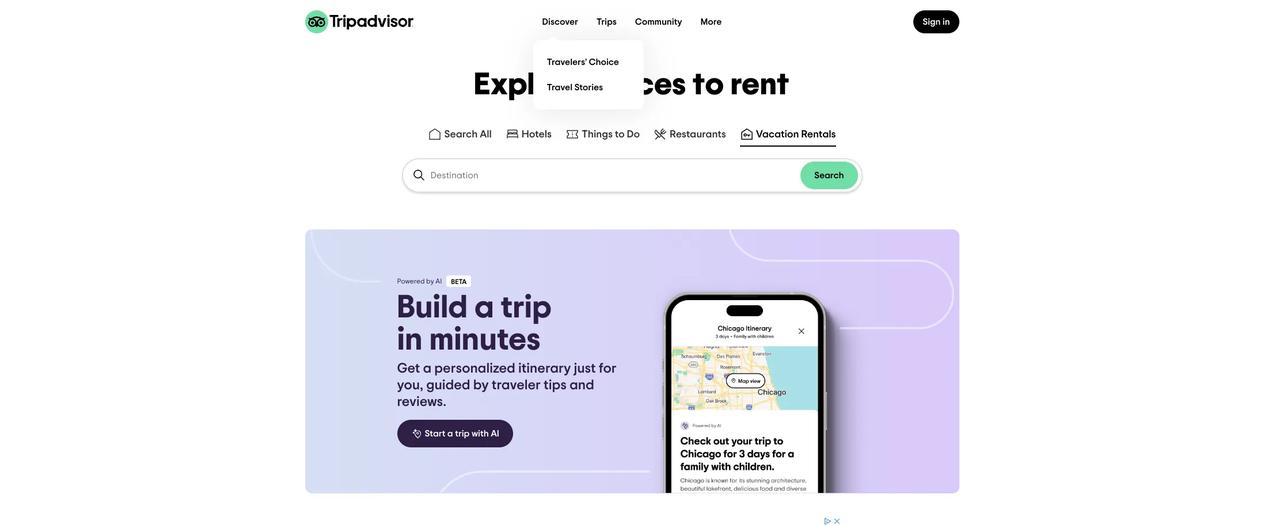 Task type: describe. For each thing, give the bounding box(es) containing it.
travelers' choice
[[547, 57, 619, 67]]

more button
[[692, 10, 731, 33]]

restaurants button
[[652, 125, 729, 147]]

hotels
[[522, 130, 552, 140]]

do
[[627, 130, 640, 140]]

powered by ai
[[397, 278, 442, 285]]

community
[[635, 17, 682, 27]]

search all button
[[426, 125, 494, 147]]

menu containing travelers' choice
[[533, 40, 644, 109]]

things to do link
[[566, 127, 640, 141]]

trips
[[597, 17, 617, 27]]

and
[[570, 379, 594, 393]]

places
[[590, 70, 687, 101]]

0 horizontal spatial a
[[423, 362, 432, 376]]

start
[[425, 430, 446, 439]]

powered
[[397, 278, 425, 285]]

travel stories
[[547, 83, 603, 92]]

1 horizontal spatial to
[[693, 70, 725, 101]]

vacation rentals button
[[738, 125, 839, 147]]

start a trip with ai
[[425, 430, 499, 439]]

restaurants
[[670, 130, 726, 140]]

a for start
[[448, 430, 453, 439]]

reviews.
[[397, 396, 446, 410]]

vacation rentals link
[[740, 127, 836, 141]]

travel
[[547, 83, 573, 92]]

search image
[[412, 169, 426, 183]]

start a trip with ai button
[[397, 421, 513, 448]]

itinerary
[[518, 362, 571, 376]]

things
[[582, 130, 613, 140]]

0 vertical spatial ai
[[436, 278, 442, 285]]

stories
[[575, 83, 603, 92]]

with
[[472, 430, 489, 439]]

traveler
[[492, 379, 541, 393]]

sign in
[[923, 17, 950, 27]]

search all
[[444, 130, 492, 140]]

build
[[397, 292, 468, 324]]

minutes
[[429, 324, 541, 357]]

rent
[[731, 70, 790, 101]]

get
[[397, 362, 420, 376]]

trips button
[[588, 10, 626, 33]]

restaurants link
[[654, 127, 726, 141]]



Task type: locate. For each thing, give the bounding box(es) containing it.
1 horizontal spatial in
[[943, 17, 950, 27]]

tab list
[[0, 123, 1265, 149]]

things to do button
[[563, 125, 642, 147]]

1 vertical spatial to
[[615, 130, 625, 140]]

personalized
[[435, 362, 516, 376]]

trip
[[501, 292, 552, 324], [455, 430, 470, 439]]

0 vertical spatial by
[[426, 278, 434, 285]]

search down the rentals
[[815, 171, 844, 180]]

vacation
[[756, 130, 799, 140]]

2 horizontal spatial a
[[475, 292, 494, 324]]

by down personalized
[[473, 379, 489, 393]]

ai left 'beta'
[[436, 278, 442, 285]]

search left all at the top left
[[444, 130, 478, 140]]

to up restaurants at the top right of page
[[693, 70, 725, 101]]

0 horizontal spatial to
[[615, 130, 625, 140]]

1 horizontal spatial ai
[[491, 430, 499, 439]]

1 horizontal spatial search
[[815, 171, 844, 180]]

0 vertical spatial a
[[475, 292, 494, 324]]

community button
[[626, 10, 692, 33]]

in inside build a trip in minutes get a personalized itinerary just for you, guided by traveler tips and reviews.
[[397, 324, 423, 357]]

1 horizontal spatial by
[[473, 379, 489, 393]]

1 vertical spatial search
[[815, 171, 844, 180]]

0 horizontal spatial search
[[444, 130, 478, 140]]

more
[[701, 17, 722, 27]]

0 horizontal spatial ai
[[436, 278, 442, 285]]

guided
[[426, 379, 470, 393]]

explore places to rent
[[475, 70, 790, 101]]

search for search
[[815, 171, 844, 180]]

a right build
[[475, 292, 494, 324]]

all
[[480, 130, 492, 140]]

ai right "with"
[[491, 430, 499, 439]]

search for search all
[[444, 130, 478, 140]]

0 vertical spatial search
[[444, 130, 478, 140]]

you,
[[397, 379, 423, 393]]

search search field down things to do
[[431, 171, 801, 181]]

a right get
[[423, 362, 432, 376]]

advertisement region
[[423, 517, 842, 526]]

1 horizontal spatial trip
[[501, 292, 552, 324]]

tips
[[544, 379, 567, 393]]

for
[[599, 362, 617, 376]]

1 vertical spatial by
[[473, 379, 489, 393]]

to
[[693, 70, 725, 101], [615, 130, 625, 140]]

travelers'
[[547, 57, 587, 67]]

in up get
[[397, 324, 423, 357]]

tripadvisor image
[[305, 10, 413, 33]]

a right start
[[448, 430, 453, 439]]

1 horizontal spatial a
[[448, 430, 453, 439]]

1 vertical spatial a
[[423, 362, 432, 376]]

a inside button
[[448, 430, 453, 439]]

ai inside button
[[491, 430, 499, 439]]

search
[[444, 130, 478, 140], [815, 171, 844, 180]]

things to do
[[582, 130, 640, 140]]

ai
[[436, 278, 442, 285], [491, 430, 499, 439]]

0 horizontal spatial in
[[397, 324, 423, 357]]

explore
[[475, 70, 584, 101]]

build a trip in minutes get a personalized itinerary just for you, guided by traveler tips and reviews.
[[397, 292, 617, 410]]

search search field down do
[[403, 160, 862, 192]]

vacation rentals
[[756, 130, 836, 140]]

by right powered
[[426, 278, 434, 285]]

by inside build a trip in minutes get a personalized itinerary just for you, guided by traveler tips and reviews.
[[473, 379, 489, 393]]

trip inside build a trip in minutes get a personalized itinerary just for you, guided by traveler tips and reviews.
[[501, 292, 552, 324]]

discover button
[[533, 10, 588, 33]]

sign in link
[[914, 10, 960, 33]]

a
[[475, 292, 494, 324], [423, 362, 432, 376], [448, 430, 453, 439]]

in right sign
[[943, 17, 950, 27]]

search inside button
[[444, 130, 478, 140]]

trip inside start a trip with ai button
[[455, 430, 470, 439]]

1 vertical spatial in
[[397, 324, 423, 357]]

hotels button
[[503, 125, 554, 147]]

tab list containing search all
[[0, 123, 1265, 149]]

in
[[943, 17, 950, 27], [397, 324, 423, 357]]

beta
[[451, 279, 467, 286]]

to left do
[[615, 130, 625, 140]]

choice
[[589, 57, 619, 67]]

travel stories link
[[542, 75, 635, 100]]

discover
[[542, 17, 578, 27]]

rentals
[[801, 130, 836, 140]]

0 vertical spatial trip
[[501, 292, 552, 324]]

menu
[[533, 40, 644, 109]]

1 vertical spatial trip
[[455, 430, 470, 439]]

2 vertical spatial a
[[448, 430, 453, 439]]

1 vertical spatial ai
[[491, 430, 499, 439]]

just
[[574, 362, 596, 376]]

0 horizontal spatial trip
[[455, 430, 470, 439]]

search button
[[801, 162, 858, 190]]

0 vertical spatial to
[[693, 70, 725, 101]]

a for build
[[475, 292, 494, 324]]

hotels link
[[506, 127, 552, 141]]

by
[[426, 278, 434, 285], [473, 379, 489, 393]]

search search field containing search
[[403, 160, 862, 192]]

Search search field
[[403, 160, 862, 192], [431, 171, 801, 181]]

to inside button
[[615, 130, 625, 140]]

travelers' choice link
[[542, 50, 635, 75]]

trip for minutes
[[501, 292, 552, 324]]

sign
[[923, 17, 941, 27]]

search inside button
[[815, 171, 844, 180]]

0 horizontal spatial by
[[426, 278, 434, 285]]

trip for ai
[[455, 430, 470, 439]]

0 vertical spatial in
[[943, 17, 950, 27]]



Task type: vqa. For each thing, say whether or not it's contained in the screenshot.
ID
no



